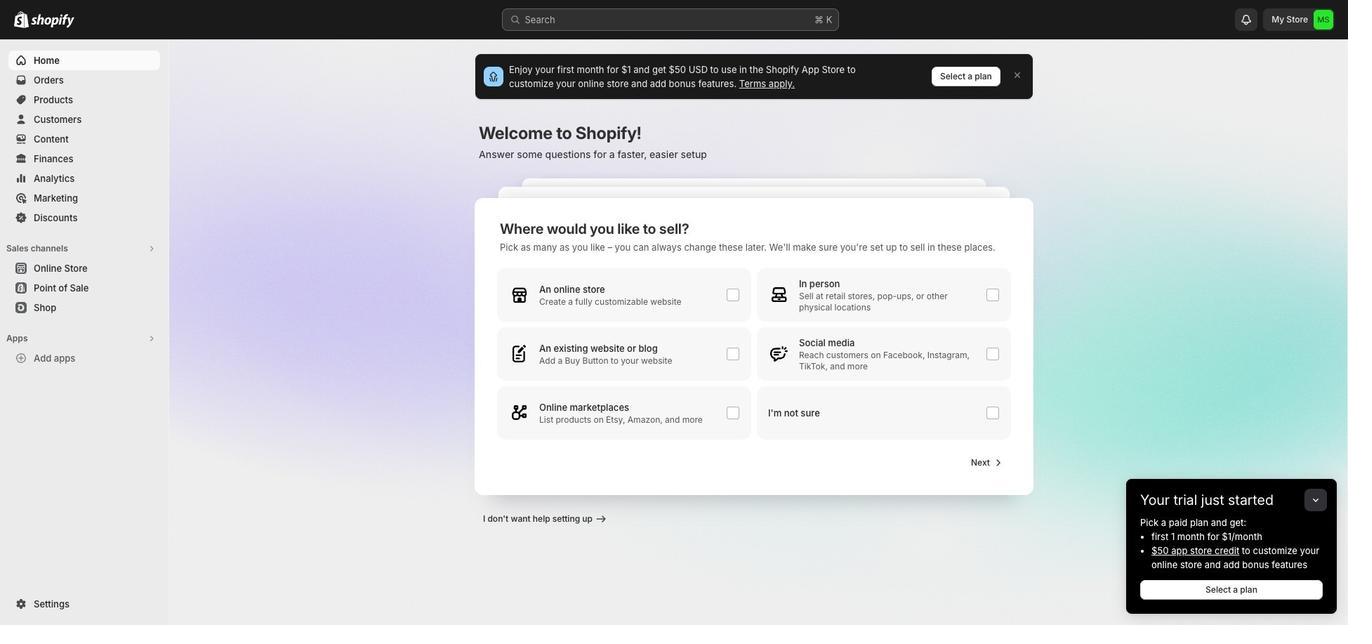 Task type: locate. For each thing, give the bounding box(es) containing it.
my store image
[[1314, 10, 1334, 30]]

shopify image
[[14, 11, 29, 28]]



Task type: describe. For each thing, give the bounding box(es) containing it.
shopify image
[[31, 14, 74, 28]]



Task type: vqa. For each thing, say whether or not it's contained in the screenshot.
"Shopify" image
yes



